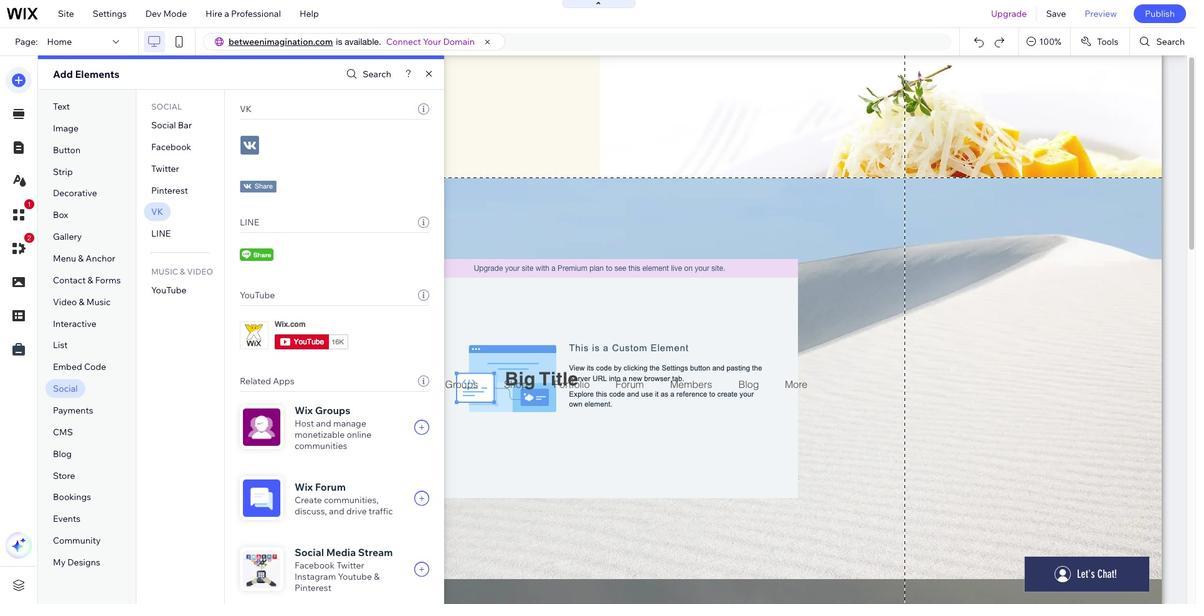 Task type: describe. For each thing, give the bounding box(es) containing it.
anchor
[[86, 253, 115, 264]]

professional
[[231, 8, 281, 19]]

traffic
[[369, 506, 393, 517]]

drive
[[346, 506, 367, 517]]

twitter inside social media stream facebook twitter instagram youtube & pinterest
[[337, 560, 364, 571]]

elements
[[75, 68, 119, 80]]

your
[[423, 36, 441, 47]]

available.
[[345, 37, 381, 47]]

manage
[[333, 418, 366, 429]]

wix groups host and manage monetizable online communities
[[295, 404, 372, 452]]

create
[[295, 495, 322, 506]]

0 vertical spatial music
[[151, 267, 178, 277]]

strip
[[53, 166, 73, 177]]

store
[[53, 470, 75, 481]]

dev
[[145, 8, 161, 19]]

0 vertical spatial search button
[[1130, 28, 1196, 55]]

groups
[[315, 404, 350, 417]]

1 horizontal spatial youtube
[[240, 290, 275, 301]]

hire a professional
[[206, 8, 281, 19]]

payments
[[53, 405, 93, 416]]

0 horizontal spatial music
[[86, 296, 111, 308]]

help
[[300, 8, 319, 19]]

save button
[[1037, 0, 1076, 27]]

social inside social media stream facebook twitter instagram youtube & pinterest
[[295, 546, 324, 559]]

0 vertical spatial vk
[[240, 103, 252, 115]]

1 horizontal spatial search
[[1157, 36, 1185, 47]]

apps
[[273, 376, 294, 387]]

bookings
[[53, 492, 91, 503]]

mode
[[163, 8, 187, 19]]

save
[[1046, 8, 1066, 19]]

stream
[[358, 546, 393, 559]]

100% button
[[1019, 28, 1070, 55]]

contact
[[53, 275, 86, 286]]

my
[[53, 557, 66, 568]]

wix for wix forum
[[295, 481, 313, 493]]

& for contact
[[88, 275, 93, 286]]

embed
[[53, 362, 82, 373]]

embed code
[[53, 362, 106, 373]]

0 horizontal spatial line
[[151, 228, 171, 239]]

cms
[[53, 427, 73, 438]]

monetizable
[[295, 429, 345, 440]]

a
[[224, 8, 229, 19]]

publish button
[[1134, 4, 1186, 23]]

events
[[53, 514, 81, 525]]

home
[[47, 36, 72, 47]]

hire
[[206, 8, 223, 19]]

preview
[[1085, 8, 1117, 19]]

code
[[84, 362, 106, 373]]

related apps
[[240, 376, 294, 387]]

social left bar
[[151, 120, 176, 131]]

discuss,
[[295, 506, 327, 517]]

wix for wix groups
[[295, 404, 313, 417]]

forum
[[315, 481, 346, 493]]

communities,
[[324, 495, 379, 506]]

bar
[[178, 120, 192, 131]]

2 button
[[6, 233, 34, 262]]

forms
[[95, 275, 121, 286]]

menu
[[53, 253, 76, 264]]

1 vertical spatial search
[[363, 69, 391, 80]]

connect
[[386, 36, 421, 47]]

and inside the wix forum create communities, discuss, and drive traffic
[[329, 506, 344, 517]]

1 vertical spatial video
[[53, 296, 77, 308]]

menu & anchor
[[53, 253, 115, 264]]

facebook inside social media stream facebook twitter instagram youtube & pinterest
[[295, 560, 335, 571]]

and inside wix groups host and manage monetizable online communities
[[316, 418, 331, 429]]

site
[[58, 8, 74, 19]]

wix forum create communities, discuss, and drive traffic
[[295, 481, 393, 517]]

tools
[[1097, 36, 1119, 47]]



Task type: vqa. For each thing, say whether or not it's contained in the screenshot.
defaults inside the Set color defaults for themed elements across your site.
no



Task type: locate. For each thing, give the bounding box(es) containing it.
0 horizontal spatial vk
[[151, 206, 163, 218]]

& inside social media stream facebook twitter instagram youtube & pinterest
[[374, 571, 380, 583]]

& for video
[[79, 296, 85, 308]]

and down groups in the left bottom of the page
[[316, 418, 331, 429]]

gallery
[[53, 231, 82, 242]]

video
[[187, 267, 213, 277], [53, 296, 77, 308]]

0 horizontal spatial youtube
[[151, 285, 186, 296]]

wix inside wix groups host and manage monetizable online communities
[[295, 404, 313, 417]]

community
[[53, 535, 101, 547]]

1 horizontal spatial vk
[[240, 103, 252, 115]]

1 vertical spatial and
[[329, 506, 344, 517]]

1 horizontal spatial line
[[240, 217, 259, 228]]

related
[[240, 376, 271, 387]]

100%
[[1039, 36, 1062, 47]]

0 horizontal spatial twitter
[[151, 163, 179, 174]]

1 horizontal spatial pinterest
[[295, 583, 331, 594]]

0 vertical spatial facebook
[[151, 141, 191, 153]]

betweenimagination.com
[[229, 36, 333, 47]]

is available. connect your domain
[[336, 36, 475, 47]]

dev mode
[[145, 8, 187, 19]]

1 vertical spatial twitter
[[337, 560, 364, 571]]

social down embed on the left bottom of page
[[53, 383, 78, 394]]

1 button
[[6, 199, 34, 228]]

decorative
[[53, 188, 97, 199]]

1 wix from the top
[[295, 404, 313, 417]]

music down forms
[[86, 296, 111, 308]]

0 horizontal spatial pinterest
[[151, 185, 188, 196]]

contact & forms
[[53, 275, 121, 286]]

youtube
[[151, 285, 186, 296], [240, 290, 275, 301]]

wix
[[295, 404, 313, 417], [295, 481, 313, 493]]

designs
[[68, 557, 100, 568]]

twitter down "social bar"
[[151, 163, 179, 174]]

1 horizontal spatial twitter
[[337, 560, 364, 571]]

pinterest inside social media stream facebook twitter instagram youtube & pinterest
[[295, 583, 331, 594]]

publish
[[1145, 8, 1175, 19]]

social bar
[[151, 120, 192, 131]]

vk
[[240, 103, 252, 115], [151, 206, 163, 218]]

settings
[[93, 8, 127, 19]]

search down publish
[[1157, 36, 1185, 47]]

search down available.
[[363, 69, 391, 80]]

is
[[336, 37, 342, 47]]

wix inside the wix forum create communities, discuss, and drive traffic
[[295, 481, 313, 493]]

1 horizontal spatial music
[[151, 267, 178, 277]]

2
[[27, 234, 31, 242]]

box
[[53, 210, 68, 221]]

add elements
[[53, 68, 119, 80]]

& for menu
[[78, 253, 84, 264]]

1 vertical spatial facebook
[[295, 560, 335, 571]]

pinterest
[[151, 185, 188, 196], [295, 583, 331, 594]]

0 vertical spatial wix
[[295, 404, 313, 417]]

search
[[1157, 36, 1185, 47], [363, 69, 391, 80]]

music right forms
[[151, 267, 178, 277]]

1
[[27, 201, 31, 208]]

twitter
[[151, 163, 179, 174], [337, 560, 364, 571]]

blog
[[53, 448, 72, 460]]

and
[[316, 418, 331, 429], [329, 506, 344, 517]]

0 horizontal spatial video
[[53, 296, 77, 308]]

interactive
[[53, 318, 96, 329]]

social
[[151, 102, 182, 112], [151, 120, 176, 131], [53, 383, 78, 394], [295, 546, 324, 559]]

image
[[53, 123, 79, 134]]

0 horizontal spatial search
[[363, 69, 391, 80]]

button
[[53, 144, 81, 156]]

add
[[53, 68, 73, 80]]

social up instagram in the bottom left of the page
[[295, 546, 324, 559]]

1 vertical spatial pinterest
[[295, 583, 331, 594]]

& for music
[[180, 267, 185, 277]]

host
[[295, 418, 314, 429]]

0 vertical spatial pinterest
[[151, 185, 188, 196]]

1 horizontal spatial facebook
[[295, 560, 335, 571]]

music & video
[[151, 267, 213, 277]]

facebook down "social bar"
[[151, 141, 191, 153]]

search button down the publish button at the top right of page
[[1130, 28, 1196, 55]]

preview button
[[1076, 0, 1126, 27]]

instagram
[[295, 571, 336, 583]]

youtube
[[338, 571, 372, 583]]

1 vertical spatial vk
[[151, 206, 163, 218]]

text
[[53, 101, 70, 112]]

1 vertical spatial music
[[86, 296, 111, 308]]

online
[[347, 429, 372, 440]]

0 horizontal spatial facebook
[[151, 141, 191, 153]]

0 horizontal spatial search button
[[343, 65, 391, 83]]

and left the drive
[[329, 506, 344, 517]]

search button down available.
[[343, 65, 391, 83]]

music
[[151, 267, 178, 277], [86, 296, 111, 308]]

0 vertical spatial video
[[187, 267, 213, 277]]

facebook down media
[[295, 560, 335, 571]]

line
[[240, 217, 259, 228], [151, 228, 171, 239]]

1 horizontal spatial search button
[[1130, 28, 1196, 55]]

1 horizontal spatial video
[[187, 267, 213, 277]]

search button
[[1130, 28, 1196, 55], [343, 65, 391, 83]]

0 vertical spatial search
[[1157, 36, 1185, 47]]

media
[[326, 546, 356, 559]]

my designs
[[53, 557, 100, 568]]

twitter down media
[[337, 560, 364, 571]]

domain
[[443, 36, 475, 47]]

0 vertical spatial twitter
[[151, 163, 179, 174]]

1 vertical spatial search button
[[343, 65, 391, 83]]

wix up host
[[295, 404, 313, 417]]

upgrade
[[991, 8, 1027, 19]]

communities
[[295, 440, 347, 452]]

social media stream facebook twitter instagram youtube & pinterest
[[295, 546, 393, 594]]

2 wix from the top
[[295, 481, 313, 493]]

tools button
[[1071, 28, 1130, 55]]

wix up create
[[295, 481, 313, 493]]

facebook
[[151, 141, 191, 153], [295, 560, 335, 571]]

list
[[53, 340, 68, 351]]

social up "social bar"
[[151, 102, 182, 112]]

video & music
[[53, 296, 111, 308]]

0 vertical spatial and
[[316, 418, 331, 429]]

1 vertical spatial wix
[[295, 481, 313, 493]]



